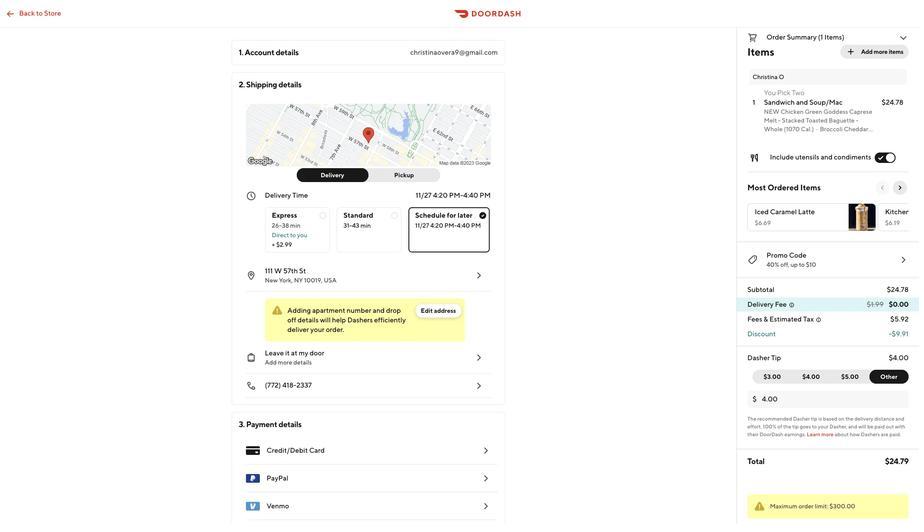 Task type: describe. For each thing, give the bounding box(es) containing it.
1 horizontal spatial items
[[801, 183, 822, 192]]

st
[[299, 267, 306, 275]]

w
[[275, 267, 282, 275]]

3. payment details
[[239, 420, 302, 429]]

111 w 57th st new york,  ny 10019,  usa
[[265, 267, 337, 284]]

(772)
[[265, 381, 281, 390]]

$3.00
[[764, 374, 782, 381]]

$10
[[807, 261, 817, 268]]

1 vertical spatial 4:20
[[431, 222, 444, 229]]

off,
[[781, 261, 790, 268]]

limit:
[[816, 503, 829, 510]]

iced
[[756, 208, 769, 216]]

$4.00 inside button
[[803, 374, 821, 381]]

0 vertical spatial pm-
[[450, 191, 464, 200]]

paid.
[[890, 432, 902, 438]]

0 horizontal spatial the
[[784, 424, 792, 430]]

ny
[[294, 277, 303, 284]]

26–38
[[272, 222, 289, 229]]

adding apartment number and drop off details will help dashers efficiently deliver your order.
[[288, 307, 406, 334]]

subtotal
[[748, 286, 775, 294]]

2337
[[297, 381, 312, 390]]

details for 1. account details
[[276, 48, 299, 57]]

adding apartment number and drop off details will help dashers efficiently deliver your order. status
[[265, 299, 465, 342]]

0 horizontal spatial dasher
[[748, 354, 771, 362]]

order summary (1 items)
[[767, 33, 845, 41]]

fees & estimated
[[748, 315, 803, 324]]

$9.91
[[893, 330, 910, 338]]

40%
[[767, 261, 780, 268]]

express
[[272, 211, 297, 220]]

$3.00 button
[[753, 370, 793, 384]]

min for 26–38
[[290, 222, 301, 229]]

3. payment
[[239, 420, 277, 429]]

cheddar
[[845, 126, 869, 133]]

$5.00
[[842, 374, 860, 381]]

order
[[767, 33, 786, 41]]

other
[[881, 374, 898, 381]]

fee
[[776, 301, 788, 309]]

cal.)
[[805, 143, 818, 150]]

delivery time
[[265, 191, 308, 200]]

Delivery radio
[[297, 168, 369, 182]]

whole
[[765, 126, 783, 133]]

previous button of carousel image
[[880, 184, 887, 191]]

delivery inside option
[[321, 172, 345, 179]]

1 vertical spatial delivery
[[265, 191, 291, 200]]

option group containing express
[[265, 201, 491, 253]]

more for learn
[[822, 432, 835, 438]]

1 horizontal spatial $4.00
[[890, 354, 910, 362]]

with
[[896, 424, 906, 430]]

$300.00
[[830, 503, 856, 510]]

you pick two sandwich and soup/mac new chicken green goddess caprese melt - stacked toasted baguette - whole (1070 cal.)  ·  broccoli cheddar soup (cup) (240 cal.)  ·  french baguette (180 cal.)
[[765, 89, 873, 150]]

details inside adding apartment number and drop off details will help dashers efficiently deliver your order.
[[298, 316, 319, 324]]

0 horizontal spatial -
[[779, 117, 782, 124]]

$1.99
[[868, 301, 885, 309]]

add new payment method image for venmo
[[481, 502, 491, 512]]

details inside leave it at my door add more details
[[294, 359, 312, 366]]

new
[[765, 108, 780, 115]]

later
[[458, 211, 473, 220]]

dasher tip
[[748, 354, 782, 362]]

effort.
[[748, 424, 763, 430]]

deliver
[[288, 326, 309, 334]]

their
[[748, 432, 759, 438]]

include utensils and condiments
[[771, 153, 872, 161]]

goddess
[[824, 108, 849, 115]]

soup
[[765, 134, 779, 141]]

to right back
[[36, 9, 43, 17]]

summary
[[788, 33, 817, 41]]

your inside adding apartment number and drop off details will help dashers efficiently deliver your order.
[[311, 326, 325, 334]]

0 vertical spatial 4:40
[[464, 191, 479, 200]]

be
[[868, 424, 874, 430]]

$5.00 button
[[831, 370, 876, 384]]

dashers inside adding apartment number and drop off details will help dashers efficiently deliver your order.
[[348, 316, 373, 324]]

delivery or pickup selector option group
[[297, 168, 440, 182]]

leave
[[265, 349, 284, 358]]

number
[[347, 307, 372, 315]]

Include utensils and condiments checkbox
[[876, 153, 896, 163]]

kitchen sin $6.19
[[886, 208, 920, 227]]

dasher inside the recommended dasher tip is based on the delivery distance and effort. 100% of the tip goes to your dasher, and will be paid out with their doordash earnings.
[[794, 416, 811, 422]]

next button of carousel image
[[897, 184, 904, 191]]

order.
[[326, 326, 344, 334]]

pick
[[778, 89, 791, 97]]

0 vertical spatial add
[[862, 48, 873, 55]]

store
[[44, 9, 61, 17]]

schedule for later
[[416, 211, 473, 220]]

distance
[[875, 416, 895, 422]]

stacked
[[783, 117, 805, 124]]

apartment
[[313, 307, 346, 315]]

christina
[[753, 74, 778, 80]]

to inside promo code 40% off, up to $10
[[800, 261, 806, 268]]

more for add
[[875, 48, 889, 55]]

1 horizontal spatial -
[[857, 117, 859, 124]]

+
[[272, 241, 275, 248]]

418-
[[283, 381, 297, 390]]

order
[[799, 503, 814, 510]]

31–43
[[344, 222, 360, 229]]

(1
[[819, 33, 824, 41]]

drop
[[386, 307, 401, 315]]

(240
[[798, 134, 811, 141]]

0 horizontal spatial tip
[[793, 424, 800, 430]]

for
[[447, 211, 457, 220]]

Other button
[[870, 370, 910, 384]]

show menu image
[[246, 444, 260, 458]]

green
[[806, 108, 823, 115]]

10019,
[[304, 277, 323, 284]]

&
[[764, 315, 769, 324]]

-$9.91
[[890, 330, 910, 338]]

2 horizontal spatial -
[[890, 330, 893, 338]]

1 vertical spatial 11/27 4:20 pm-4:40 pm
[[416, 222, 481, 229]]

maximum
[[771, 503, 798, 510]]

back to store link
[[0, 5, 66, 22]]

add inside leave it at my door add more details
[[265, 359, 277, 366]]

your inside the recommended dasher tip is based on the delivery distance and effort. 100% of the tip goes to your dasher, and will be paid out with their doordash earnings.
[[819, 424, 829, 430]]

o
[[780, 74, 785, 80]]

delivery
[[855, 416, 874, 422]]

none radio containing standard
[[337, 207, 402, 253]]

items
[[890, 48, 904, 55]]

menu containing credit/debit card
[[239, 437, 498, 525]]

help
[[332, 316, 346, 324]]

2. shipping details
[[239, 80, 302, 89]]

recommended
[[758, 416, 793, 422]]

up
[[791, 261, 799, 268]]

0 vertical spatial baguette
[[830, 117, 855, 124]]

credit/debit card
[[267, 447, 325, 455]]

adding
[[288, 307, 311, 315]]

out
[[887, 424, 895, 430]]

learn more link
[[808, 432, 835, 438]]

you
[[765, 89, 777, 97]]

back
[[19, 9, 35, 17]]

pm inside option group
[[472, 222, 481, 229]]

it
[[286, 349, 290, 358]]

$24.79
[[886, 457, 910, 466]]



Task type: locate. For each thing, give the bounding box(es) containing it.
and down two
[[797, 98, 809, 107]]

0 vertical spatial delivery
[[321, 172, 345, 179]]

utensils
[[796, 153, 820, 161]]

$0.00
[[890, 301, 910, 309]]

christina o
[[753, 74, 785, 80]]

1 vertical spatial $4.00
[[803, 374, 821, 381]]

time
[[293, 191, 308, 200]]

your up 'learn more' link at the bottom of the page
[[819, 424, 829, 430]]

dashers
[[348, 316, 373, 324], [862, 432, 881, 438]]

1 vertical spatial 4:40
[[457, 222, 470, 229]]

1 horizontal spatial will
[[859, 424, 867, 430]]

11/27 down schedule
[[416, 222, 430, 229]]

0 horizontal spatial more
[[278, 359, 293, 366]]

order summary (1 items) button
[[748, 31, 910, 45]]

1 horizontal spatial more
[[822, 432, 835, 438]]

(772) 418-2337
[[265, 381, 312, 390]]

4:20 up schedule for later
[[433, 191, 448, 200]]

goes
[[801, 424, 812, 430]]

1 vertical spatial will
[[859, 424, 867, 430]]

1 vertical spatial add new payment method image
[[481, 502, 491, 512]]

0 horizontal spatial items
[[748, 46, 775, 58]]

2 vertical spatial more
[[822, 432, 835, 438]]

caprese
[[850, 108, 873, 115]]

$4.00 up other button
[[890, 354, 910, 362]]

add
[[862, 48, 873, 55], [265, 359, 277, 366]]

1 horizontal spatial baguette
[[830, 117, 855, 124]]

1 add new payment method image from the top
[[481, 474, 491, 484]]

details right 2. shipping
[[279, 80, 302, 89]]

will inside adding apartment number and drop off details will help dashers efficiently deliver your order.
[[320, 316, 331, 324]]

tip left is
[[812, 416, 818, 422]]

promo code 40% off, up to $10
[[767, 251, 817, 268]]

0 vertical spatial your
[[311, 326, 325, 334]]

min inside 26–38 min direct to you + $2.99
[[290, 222, 301, 229]]

0 vertical spatial will
[[320, 316, 331, 324]]

option group
[[265, 201, 491, 253]]

1 horizontal spatial min
[[361, 222, 371, 229]]

details for 3. payment details
[[279, 420, 302, 429]]

2 add new payment method image from the top
[[481, 502, 491, 512]]

$6.19
[[886, 220, 901, 227]]

more down 'dasher,'
[[822, 432, 835, 438]]

baguette down goddess
[[830, 117, 855, 124]]

more inside leave it at my door add more details
[[278, 359, 293, 366]]

11/27 4:20 pm-4:40 pm up for
[[416, 191, 491, 200]]

details down my
[[294, 359, 312, 366]]

0 vertical spatial pm
[[480, 191, 491, 200]]

11/27 up schedule
[[416, 191, 432, 200]]

0 vertical spatial 4:20
[[433, 191, 448, 200]]

my
[[299, 349, 309, 358]]

door
[[310, 349, 325, 358]]

standard
[[344, 211, 374, 220]]

dasher left tip
[[748, 354, 771, 362]]

1 vertical spatial add
[[265, 359, 277, 366]]

the right 'on'
[[846, 416, 854, 422]]

- right melt
[[779, 117, 782, 124]]

0 vertical spatial $24.78
[[883, 98, 904, 107]]

1. account
[[239, 48, 275, 57]]

to right "up"
[[800, 261, 806, 268]]

about
[[836, 432, 850, 438]]

add more items
[[862, 48, 904, 55]]

code
[[790, 251, 807, 260]]

details right 1. account
[[276, 48, 299, 57]]

min for 31–43
[[361, 222, 371, 229]]

None radio
[[265, 207, 330, 253], [409, 207, 490, 253], [265, 207, 330, 253], [409, 207, 490, 253]]

-
[[779, 117, 782, 124], [857, 117, 859, 124], [890, 330, 893, 338]]

on
[[839, 416, 845, 422]]

learn
[[808, 432, 821, 438]]

add new payment method image
[[481, 446, 491, 456]]

chicken
[[781, 108, 804, 115]]

maximum order limit: $300.00 status
[[748, 495, 910, 519]]

2 vertical spatial delivery
[[748, 301, 774, 309]]

1 min from the left
[[290, 222, 301, 229]]

0 horizontal spatial your
[[311, 326, 325, 334]]

will down delivery at the right of the page
[[859, 424, 867, 430]]

0 horizontal spatial baguette
[[765, 143, 791, 150]]

0 horizontal spatial will
[[320, 316, 331, 324]]

0 horizontal spatial min
[[290, 222, 301, 229]]

to inside the recommended dasher tip is based on the delivery distance and effort. 100% of the tip goes to your dasher, and will be paid out with their doordash earnings.
[[813, 424, 818, 430]]

(772) 418-2337 button
[[239, 374, 491, 398]]

1 vertical spatial the
[[784, 424, 792, 430]]

baguette down soup
[[765, 143, 791, 150]]

details up credit/debit
[[279, 420, 302, 429]]

direct
[[272, 232, 289, 239]]

back to store
[[19, 9, 61, 17]]

will down apartment
[[320, 316, 331, 324]]

min down standard
[[361, 222, 371, 229]]

1 vertical spatial dasher
[[794, 416, 811, 422]]

1 horizontal spatial dasher
[[794, 416, 811, 422]]

None radio
[[337, 207, 402, 253]]

0 vertical spatial the
[[846, 416, 854, 422]]

will inside the recommended dasher tip is based on the delivery distance and effort. 100% of the tip goes to your dasher, and will be paid out with their doordash earnings.
[[859, 424, 867, 430]]

tip amount option group
[[753, 370, 910, 384]]

schedule
[[416, 211, 446, 220]]

$2.99
[[276, 241, 292, 248]]

0 vertical spatial items
[[748, 46, 775, 58]]

to left you
[[290, 232, 296, 239]]

1 vertical spatial your
[[819, 424, 829, 430]]

1 vertical spatial pm
[[472, 222, 481, 229]]

details for 2. shipping details
[[279, 80, 302, 89]]

1 horizontal spatial your
[[819, 424, 829, 430]]

$4.00 button
[[792, 370, 832, 384]]

4:20 down schedule
[[431, 222, 444, 229]]

0 vertical spatial dashers
[[348, 316, 373, 324]]

0 horizontal spatial delivery
[[265, 191, 291, 200]]

baguette
[[830, 117, 855, 124], [765, 143, 791, 150]]

cal.)  ·  broccoli
[[802, 126, 844, 133]]

leave it at my door add more details
[[265, 349, 325, 366]]

1 vertical spatial dashers
[[862, 432, 881, 438]]

$5.92
[[891, 315, 910, 324]]

1 vertical spatial $24.78
[[888, 286, 910, 294]]

$4.00
[[890, 354, 910, 362], [803, 374, 821, 381]]

efficiently
[[375, 316, 406, 324]]

0 horizontal spatial add
[[265, 359, 277, 366]]

details
[[276, 48, 299, 57], [279, 80, 302, 89], [298, 316, 319, 324], [294, 359, 312, 366], [279, 420, 302, 429]]

paid
[[875, 424, 886, 430]]

$4.00 up other tip amount 'text field' at the right
[[803, 374, 821, 381]]

and inside adding apartment number and drop off details will help dashers efficiently deliver your order.
[[373, 307, 385, 315]]

more down it
[[278, 359, 293, 366]]

31–43 min
[[344, 222, 371, 229]]

kitchen
[[886, 208, 911, 216]]

your left order.
[[311, 326, 325, 334]]

11/27
[[416, 191, 432, 200], [416, 222, 430, 229]]

0 horizontal spatial $4.00
[[803, 374, 821, 381]]

tip
[[772, 354, 782, 362]]

0 vertical spatial add new payment method image
[[481, 474, 491, 484]]

caramel
[[771, 208, 798, 216]]

new
[[265, 277, 278, 284]]

1 vertical spatial baguette
[[765, 143, 791, 150]]

Other tip amount text field
[[763, 395, 904, 405]]

and up the with
[[896, 416, 905, 422]]

min up you
[[290, 222, 301, 229]]

latte
[[799, 208, 816, 216]]

to up the learn at the bottom right of the page
[[813, 424, 818, 430]]

edit address button
[[416, 304, 462, 318]]

to inside 26–38 min direct to you + $2.99
[[290, 232, 296, 239]]

0 vertical spatial more
[[875, 48, 889, 55]]

address
[[434, 308, 457, 314]]

1 horizontal spatial dashers
[[862, 432, 881, 438]]

fees
[[748, 315, 763, 324]]

add down leave
[[265, 359, 277, 366]]

dashers down be
[[862, 432, 881, 438]]

1 vertical spatial tip
[[793, 424, 800, 430]]

items
[[748, 46, 775, 58], [801, 183, 822, 192]]

2 horizontal spatial more
[[875, 48, 889, 55]]

are
[[882, 432, 889, 438]]

edit address
[[421, 308, 457, 314]]

2. shipping
[[239, 80, 277, 89]]

1 horizontal spatial the
[[846, 416, 854, 422]]

the right of
[[784, 424, 792, 430]]

4:40 up later
[[464, 191, 479, 200]]

the recommended dasher tip is based on the delivery distance and effort. 100% of the tip goes to your dasher, and will be paid out with their doordash earnings.
[[748, 416, 906, 438]]

york,
[[279, 277, 293, 284]]

add new payment method image for paypal
[[481, 474, 491, 484]]

1 vertical spatial items
[[801, 183, 822, 192]]

soup/mac
[[810, 98, 844, 107]]

tip up earnings.
[[793, 424, 800, 430]]

min
[[290, 222, 301, 229], [361, 222, 371, 229]]

pm- up for
[[450, 191, 464, 200]]

credit/debit
[[267, 447, 308, 455]]

- up cheddar
[[857, 117, 859, 124]]

add new payment method image
[[481, 474, 491, 484], [481, 502, 491, 512]]

Pickup radio
[[363, 168, 440, 182]]

and
[[797, 98, 809, 107], [822, 153, 833, 161], [373, 307, 385, 315], [896, 416, 905, 422], [849, 424, 858, 430]]

dasher,
[[830, 424, 848, 430]]

items up latte
[[801, 183, 822, 192]]

add left items
[[862, 48, 873, 55]]

0 horizontal spatial dashers
[[348, 316, 373, 324]]

1 vertical spatial 11/27
[[416, 222, 430, 229]]

0 vertical spatial $4.00
[[890, 354, 910, 362]]

menu
[[239, 437, 498, 525]]

items down the order
[[748, 46, 775, 58]]

1 horizontal spatial delivery
[[321, 172, 345, 179]]

- down $5.92
[[890, 330, 893, 338]]

and right utensils on the top of page
[[822, 153, 833, 161]]

11/27 4:20 pm-4:40 pm down for
[[416, 222, 481, 229]]

0 vertical spatial 11/27 4:20 pm-4:40 pm
[[416, 191, 491, 200]]

(cup)
[[780, 134, 796, 141]]

0 vertical spatial 11/27
[[416, 191, 432, 200]]

11/27 inside option group
[[416, 222, 430, 229]]

and up learn more about how dashers are paid. at bottom
[[849, 424, 858, 430]]

(1070
[[785, 126, 801, 133]]

sin
[[912, 208, 920, 216]]

1 horizontal spatial tip
[[812, 416, 818, 422]]

4:40 inside option group
[[457, 222, 470, 229]]

pm- down for
[[445, 222, 457, 229]]

0 vertical spatial dasher
[[748, 354, 771, 362]]

and inside you pick two sandwich and soup/mac new chicken green goddess caprese melt - stacked toasted baguette - whole (1070 cal.)  ·  broccoli cheddar soup (cup) (240 cal.)  ·  french baguette (180 cal.)
[[797, 98, 809, 107]]

dashers down the number on the left of the page
[[348, 316, 373, 324]]

2 min from the left
[[361, 222, 371, 229]]

1 vertical spatial pm-
[[445, 222, 457, 229]]

include
[[771, 153, 795, 161]]

of
[[778, 424, 783, 430]]

57th
[[283, 267, 298, 275]]

1 horizontal spatial add
[[862, 48, 873, 55]]

dasher up goes
[[794, 416, 811, 422]]

more left items
[[875, 48, 889, 55]]

and left drop
[[373, 307, 385, 315]]

1 vertical spatial more
[[278, 359, 293, 366]]

4:40 down later
[[457, 222, 470, 229]]

0 vertical spatial tip
[[812, 416, 818, 422]]

condiments
[[835, 153, 872, 161]]

edit
[[421, 308, 433, 314]]

details down adding
[[298, 316, 319, 324]]

2 horizontal spatial delivery
[[748, 301, 774, 309]]



Task type: vqa. For each thing, say whether or not it's contained in the screenshot.
OFFERS
no



